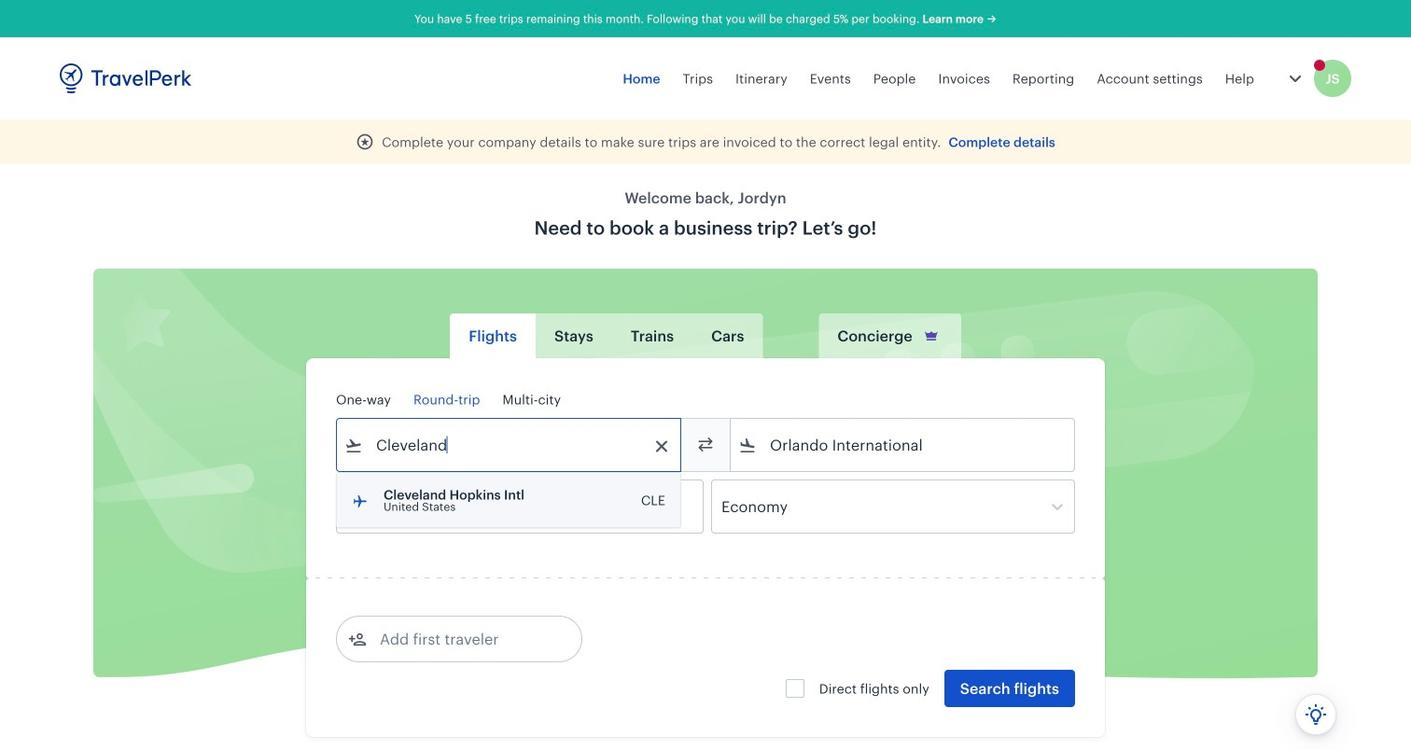 Task type: describe. For each thing, give the bounding box(es) containing it.
Return text field
[[474, 481, 571, 533]]

From search field
[[363, 430, 656, 460]]

Depart text field
[[363, 481, 460, 533]]

Add first traveler search field
[[367, 625, 561, 654]]



Task type: locate. For each thing, give the bounding box(es) containing it.
To search field
[[757, 430, 1050, 460]]



Task type: vqa. For each thing, say whether or not it's contained in the screenshot.
Calendar application
no



